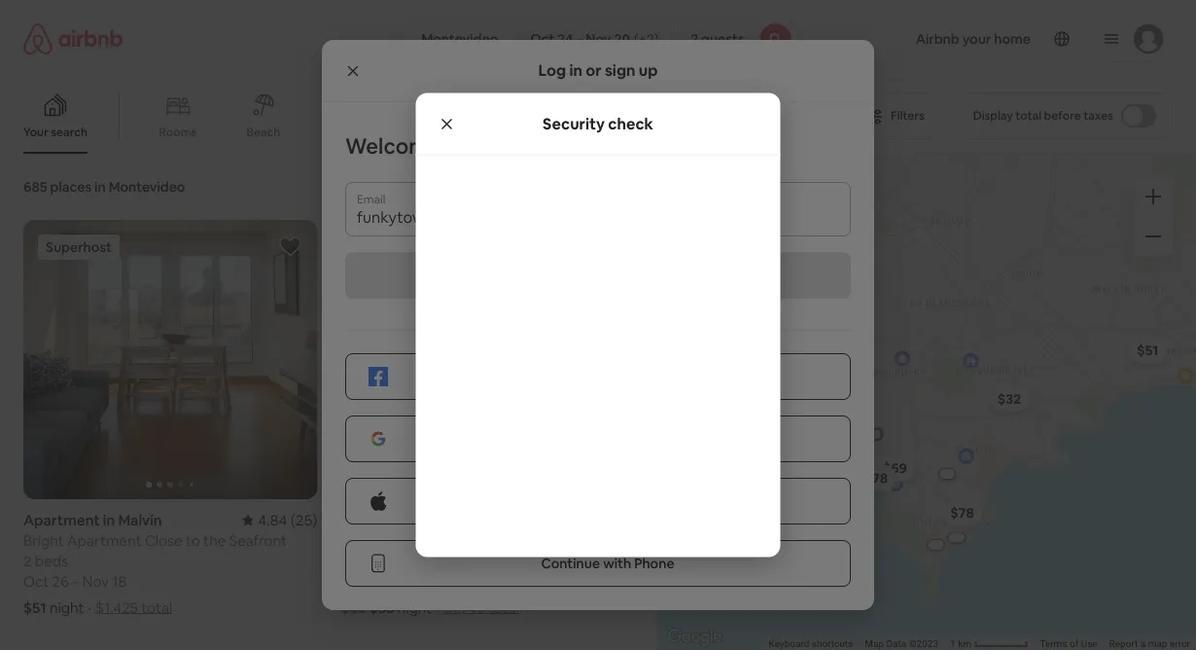 Task type: vqa. For each thing, say whether or not it's contained in the screenshot.
1st $89 from the bottom
no



Task type: locate. For each thing, give the bounding box(es) containing it.
zoom out image
[[1146, 229, 1162, 244]]

security
[[543, 113, 605, 133]]

0 horizontal spatial $55
[[370, 598, 394, 617]]

0 horizontal spatial 2
[[23, 551, 32, 570]]

0 horizontal spatial 1
[[341, 551, 347, 570]]

21
[[429, 572, 444, 591]]

oct 24 – nov 20 (±2)
[[531, 30, 659, 48]]

total right $1,740
[[488, 598, 520, 617]]

group
[[0, 78, 840, 154], [23, 220, 317, 499], [341, 220, 635, 499]]

1 vertical spatial $78
[[951, 504, 975, 521]]

in
[[570, 60, 583, 80], [94, 178, 106, 196], [103, 511, 115, 530]]

total inside apartment in malvín bright apartment close to the seafront 2 beds oct 26 – nov 18 $51 night · $1,425 total
[[141, 598, 173, 617]]

montevideo up 'vineyards' on the left top
[[422, 30, 498, 48]]

1 horizontal spatial $78 button
[[942, 499, 983, 526]]

2 night from the left
[[398, 598, 432, 617]]

apartment
[[23, 511, 100, 530], [67, 531, 142, 550]]

$78 inside $55 $78
[[865, 469, 888, 487]]

0 vertical spatial $51
[[1137, 341, 1159, 359]]

zoom in image
[[1146, 189, 1162, 204]]

1 vertical spatial to
[[186, 531, 200, 550]]

1 left double
[[341, 551, 347, 570]]

$36 button
[[803, 319, 845, 346]]

(25)
[[291, 511, 317, 530]]

· left $1,425
[[88, 598, 92, 617]]

km
[[959, 638, 972, 650]]

in inside apartment in malvín bright apartment close to the seafront 2 beds oct 26 – nov 18 $51 night · $1,425 total
[[103, 511, 115, 530]]

display
[[974, 108, 1014, 123]]

1 horizontal spatial amazing
[[520, 124, 569, 139]]

montevideo inside button
[[422, 30, 498, 48]]

in left 'malvín'
[[103, 511, 115, 530]]

total right $1,425
[[141, 598, 173, 617]]

oct left 24
[[531, 30, 555, 48]]

oct
[[531, 30, 555, 48], [23, 572, 49, 591], [341, 572, 366, 591]]

check
[[609, 113, 654, 133]]

nov left "20"
[[586, 30, 612, 48]]

beds
[[35, 551, 68, 570]]

to left airbnb
[[445, 132, 467, 160]]

amazing for amazing views
[[520, 124, 569, 139]]

2 left guests
[[691, 30, 699, 48]]

1 horizontal spatial $78
[[951, 504, 975, 521]]

terms of use
[[1041, 638, 1098, 650]]

0 horizontal spatial amazing
[[322, 125, 371, 140]]

$65
[[341, 598, 366, 617]]

seafront
[[229, 531, 287, 550]]

security check
[[543, 113, 654, 133]]

685 places in montevideo
[[23, 178, 185, 196]]

countryside
[[634, 125, 702, 140]]

4.84 out of 5 average rating,  25 reviews image
[[243, 511, 317, 530]]

0 horizontal spatial montevideo
[[109, 178, 185, 196]]

night down '26'
[[50, 598, 84, 617]]

1 horizontal spatial –
[[389, 572, 396, 591]]

1 horizontal spatial to
[[445, 132, 467, 160]]

·
[[88, 598, 92, 617], [436, 598, 440, 617]]

to inside log in dialog
[[445, 132, 467, 160]]

2 guests
[[691, 30, 745, 48]]

0 vertical spatial to
[[445, 132, 467, 160]]

continue with phone
[[541, 555, 675, 572]]

1 · from the left
[[88, 598, 92, 617]]

$55 inside $55 $78
[[797, 458, 820, 475]]

0 horizontal spatial –
[[72, 572, 79, 591]]

$51
[[1137, 341, 1159, 359], [23, 598, 46, 617]]

continue with phone button
[[345, 540, 851, 587]]

group containing amazing views
[[0, 78, 840, 154]]

total
[[1016, 108, 1042, 123], [141, 598, 173, 617], [488, 598, 520, 617]]

in left or
[[570, 60, 583, 80]]

0 vertical spatial in
[[570, 60, 583, 80]]

1 inside button
[[951, 638, 956, 650]]

1 horizontal spatial montevideo
[[422, 30, 498, 48]]

oct inside search box
[[531, 30, 555, 48]]

4.84
[[258, 511, 288, 530]]

0 vertical spatial $55
[[797, 458, 820, 475]]

terms
[[1041, 638, 1068, 650]]

1 night from the left
[[50, 598, 84, 617]]

–
[[576, 30, 583, 48], [72, 572, 79, 591], [389, 572, 396, 591]]

0 horizontal spatial oct
[[23, 572, 49, 591]]

1 horizontal spatial 1
[[951, 638, 956, 650]]

bed
[[400, 551, 427, 570]]

1 horizontal spatial 2
[[691, 30, 699, 48]]

$51 inside apartment in malvín bright apartment close to the seafront 2 beds oct 26 – nov 18 $51 night · $1,425 total
[[23, 598, 46, 617]]

– right '26'
[[72, 572, 79, 591]]

log in or sign up
[[539, 60, 658, 80]]

1 horizontal spatial oct
[[341, 572, 366, 591]]

– right 24
[[576, 30, 583, 48]]

2 horizontal spatial nov
[[586, 30, 612, 48]]

0 horizontal spatial night
[[50, 598, 84, 617]]

1
[[341, 551, 347, 570], [951, 638, 956, 650]]

1 horizontal spatial $51
[[1137, 341, 1159, 359]]

map
[[865, 638, 885, 650]]

night inside apartment in malvín bright apartment close to the seafront 2 beds oct 26 – nov 18 $51 night · $1,425 total
[[50, 598, 84, 617]]

1 vertical spatial $55
[[370, 598, 394, 617]]

– inside search box
[[576, 30, 583, 48]]

0 vertical spatial 1
[[341, 551, 347, 570]]

2 inside apartment in malvín bright apartment close to the seafront 2 beds oct 26 – nov 18 $51 night · $1,425 total
[[23, 551, 32, 570]]

0 horizontal spatial ·
[[88, 598, 92, 617]]

25
[[370, 572, 386, 591]]

1 vertical spatial 1
[[951, 638, 956, 650]]

1 horizontal spatial ·
[[436, 598, 440, 617]]

views
[[571, 124, 603, 139]]

– right 25
[[389, 572, 396, 591]]

0 horizontal spatial $78 button
[[856, 465, 897, 492]]

amazing
[[520, 124, 569, 139], [322, 125, 371, 140]]

1 horizontal spatial $55
[[797, 458, 820, 475]]

montevideo
[[422, 30, 498, 48], [109, 178, 185, 196]]

None search field
[[397, 16, 799, 62]]

2 horizontal spatial –
[[576, 30, 583, 48]]

0 horizontal spatial nov
[[83, 572, 109, 591]]

2 left "beds"
[[23, 551, 32, 570]]

1 vertical spatial montevideo
[[109, 178, 185, 196]]

nov
[[586, 30, 612, 48], [83, 572, 109, 591], [400, 572, 426, 591]]

$55 left $69
[[797, 458, 820, 475]]

night
[[50, 598, 84, 617], [398, 598, 432, 617]]

to left the
[[186, 531, 200, 550]]

places
[[50, 178, 92, 196]]

1 vertical spatial 2
[[23, 551, 32, 570]]

1 horizontal spatial nov
[[400, 572, 426, 591]]

nov left 18 at the left
[[83, 572, 109, 591]]

total left before
[[1016, 108, 1042, 123]]

apartment down 'malvín'
[[67, 531, 142, 550]]

oct inside 1 double bed oct 25 – nov 21 $65 $55 night · $1,740 total
[[341, 572, 366, 591]]

$55 down 25
[[370, 598, 394, 617]]

close
[[145, 531, 183, 550]]

amazing left views
[[520, 124, 569, 139]]

1 vertical spatial apartment
[[67, 531, 142, 550]]

1 left km
[[951, 638, 956, 650]]

2 horizontal spatial total
[[1016, 108, 1042, 123]]

montevideo down rooms
[[109, 178, 185, 196]]

0 vertical spatial montevideo
[[422, 30, 498, 48]]

apartment up bright
[[23, 511, 100, 530]]

vineyards
[[435, 125, 489, 140]]

2 · from the left
[[436, 598, 440, 617]]

nov down bed
[[400, 572, 426, 591]]

to
[[445, 132, 467, 160], [186, 531, 200, 550]]

welcome to airbnb
[[345, 132, 541, 160]]

night down 21
[[398, 598, 432, 617]]

2 vertical spatial in
[[103, 511, 115, 530]]

1 km
[[951, 638, 975, 650]]

0 horizontal spatial total
[[141, 598, 173, 617]]

2 guests button
[[675, 16, 799, 62]]

26
[[52, 572, 69, 591]]

1 horizontal spatial total
[[488, 598, 520, 617]]

$78 inside button
[[951, 504, 975, 521]]

685
[[23, 178, 47, 196]]

double
[[350, 551, 397, 570]]

$78
[[865, 469, 888, 487], [951, 504, 975, 521]]

0 horizontal spatial $51
[[23, 598, 46, 617]]

0 vertical spatial 2
[[691, 30, 699, 48]]

google map
showing 21 stays. region
[[658, 152, 1197, 650]]

2
[[691, 30, 699, 48], [23, 551, 32, 570]]

1 inside 1 double bed oct 25 – nov 21 $65 $55 night · $1,740 total
[[341, 551, 347, 570]]

the
[[203, 531, 226, 550]]

0 horizontal spatial $78
[[865, 469, 888, 487]]

$78 button
[[856, 465, 897, 492], [942, 499, 983, 526]]

$51 inside button
[[1137, 341, 1159, 359]]

terms of use link
[[1041, 638, 1098, 650]]

0 vertical spatial $78 button
[[856, 465, 897, 492]]

secure your account - airbnb dialog
[[416, 93, 781, 557]]

a
[[1141, 638, 1146, 650]]

add to wishlist: apartment in malvín image
[[279, 235, 302, 258]]

· down 21
[[436, 598, 440, 617]]

2 horizontal spatial oct
[[531, 30, 555, 48]]

0 horizontal spatial to
[[186, 531, 200, 550]]

1 double bed oct 25 – nov 21 $65 $55 night · $1,740 total
[[341, 551, 520, 617]]

night inside 1 double bed oct 25 – nov 21 $65 $55 night · $1,740 total
[[398, 598, 432, 617]]

oct left 25
[[341, 572, 366, 591]]

oct left '26'
[[23, 572, 49, 591]]

1 horizontal spatial night
[[398, 598, 432, 617]]

1 vertical spatial $51
[[23, 598, 46, 617]]

amazing left pools
[[322, 125, 371, 140]]

$69
[[883, 459, 908, 477]]

in right places at top
[[94, 178, 106, 196]]

display total before taxes button
[[957, 92, 1174, 139]]

0 vertical spatial $78
[[865, 469, 888, 487]]

in inside dialog
[[570, 60, 583, 80]]

1 for 1 double bed oct 25 – nov 21 $65 $55 night · $1,740 total
[[341, 551, 347, 570]]

– inside 1 double bed oct 25 – nov 21 $65 $55 night · $1,740 total
[[389, 572, 396, 591]]



Task type: describe. For each thing, give the bounding box(es) containing it.
total inside 1 double bed oct 25 – nov 21 $65 $55 night · $1,740 total
[[488, 598, 520, 617]]

· inside 1 double bed oct 25 – nov 21 $65 $55 night · $1,740 total
[[436, 598, 440, 617]]

group for oct 26 – nov 18
[[23, 220, 317, 499]]

$36
[[812, 324, 836, 341]]

or
[[586, 60, 602, 80]]

bright
[[23, 531, 64, 550]]

to inside apartment in malvín bright apartment close to the seafront 2 beds oct 26 – nov 18 $51 night · $1,425 total
[[186, 531, 200, 550]]

keyboard
[[769, 638, 810, 650]]

report a map error link
[[1110, 638, 1191, 650]]

profile element
[[823, 0, 1174, 78]]

beach
[[247, 125, 281, 140]]

up
[[639, 60, 658, 80]]

none search field containing montevideo
[[397, 16, 799, 62]]

amazing for amazing pools
[[322, 125, 371, 140]]

$50
[[808, 452, 832, 469]]

google image
[[663, 625, 727, 650]]

apartment in malvín bright apartment close to the seafront 2 beds oct 26 – nov 18 $51 night · $1,425 total
[[23, 511, 287, 617]]

18
[[112, 572, 127, 591]]

search
[[51, 125, 88, 140]]

use
[[1082, 638, 1098, 650]]

log
[[539, 60, 566, 80]]

$32
[[998, 390, 1022, 408]]

sign
[[605, 60, 636, 80]]

$55 inside 1 double bed oct 25 – nov 21 $65 $55 night · $1,740 total
[[370, 598, 394, 617]]

total inside button
[[1016, 108, 1042, 123]]

report a map error
[[1110, 638, 1191, 650]]

continue
[[541, 555, 601, 572]]

airbnb
[[472, 132, 541, 160]]

log in dialog
[[322, 40, 875, 610]]

rooms
[[159, 125, 197, 140]]

1 vertical spatial in
[[94, 178, 106, 196]]

shortcuts
[[812, 638, 854, 650]]

$51 button
[[1129, 337, 1168, 364]]

$32 button
[[989, 385, 1030, 412]]

in for log
[[570, 60, 583, 80]]

of
[[1070, 638, 1079, 650]]

$69 button
[[874, 454, 916, 481]]

group for oct 25 – nov 21
[[341, 220, 635, 499]]

(±2)
[[634, 30, 659, 48]]

keyboard shortcuts
[[769, 638, 854, 650]]

with
[[603, 555, 632, 572]]

your search
[[23, 125, 88, 140]]

0 vertical spatial apartment
[[23, 511, 100, 530]]

amazing pools
[[322, 125, 403, 140]]

phone
[[635, 555, 675, 572]]

oct inside apartment in malvín bright apartment close to the seafront 2 beds oct 26 – nov 18 $51 night · $1,425 total
[[23, 572, 49, 591]]

$1,740 total button
[[443, 598, 520, 617]]

report
[[1110, 638, 1139, 650]]

malvín
[[118, 511, 162, 530]]

keyboard shortcuts button
[[769, 637, 854, 650]]

guests
[[702, 30, 745, 48]]

1 for 1 km
[[951, 638, 956, 650]]

$55 button
[[788, 453, 829, 480]]

$1,425 total button
[[95, 598, 173, 617]]

$1,740
[[443, 598, 485, 617]]

· inside apartment in malvín bright apartment close to the seafront 2 beds oct 26 – nov 18 $51 night · $1,425 total
[[88, 598, 92, 617]]

nov inside apartment in malvín bright apartment close to the seafront 2 beds oct 26 – nov 18 $51 night · $1,425 total
[[83, 572, 109, 591]]

display total before taxes
[[974, 108, 1114, 123]]

nov inside 1 double bed oct 25 – nov 21 $65 $55 night · $1,740 total
[[400, 572, 426, 591]]

before
[[1045, 108, 1082, 123]]

$50 button
[[800, 447, 841, 474]]

map
[[1149, 638, 1168, 650]]

24
[[558, 30, 574, 48]]

20
[[614, 30, 631, 48]]

data
[[887, 638, 907, 650]]

$55 $78
[[797, 458, 888, 487]]

nov inside search box
[[586, 30, 612, 48]]

amazing views
[[520, 124, 603, 139]]

pools
[[373, 125, 403, 140]]

welcome
[[345, 132, 441, 160]]

©2023
[[910, 638, 939, 650]]

montevideo button
[[397, 16, 515, 62]]

4.84 (25)
[[258, 511, 317, 530]]

1 km button
[[945, 636, 1035, 650]]

Email email field
[[357, 207, 840, 227]]

taxes
[[1084, 108, 1114, 123]]

$1,425
[[95, 598, 138, 617]]

error
[[1171, 638, 1191, 650]]

2 inside 2 guests button
[[691, 30, 699, 48]]

your
[[23, 125, 48, 140]]

1 vertical spatial $78 button
[[942, 499, 983, 526]]

– inside apartment in malvín bright apartment close to the seafront 2 beds oct 26 – nov 18 $51 night · $1,425 total
[[72, 572, 79, 591]]

map data ©2023
[[865, 638, 939, 650]]

in for apartment
[[103, 511, 115, 530]]



